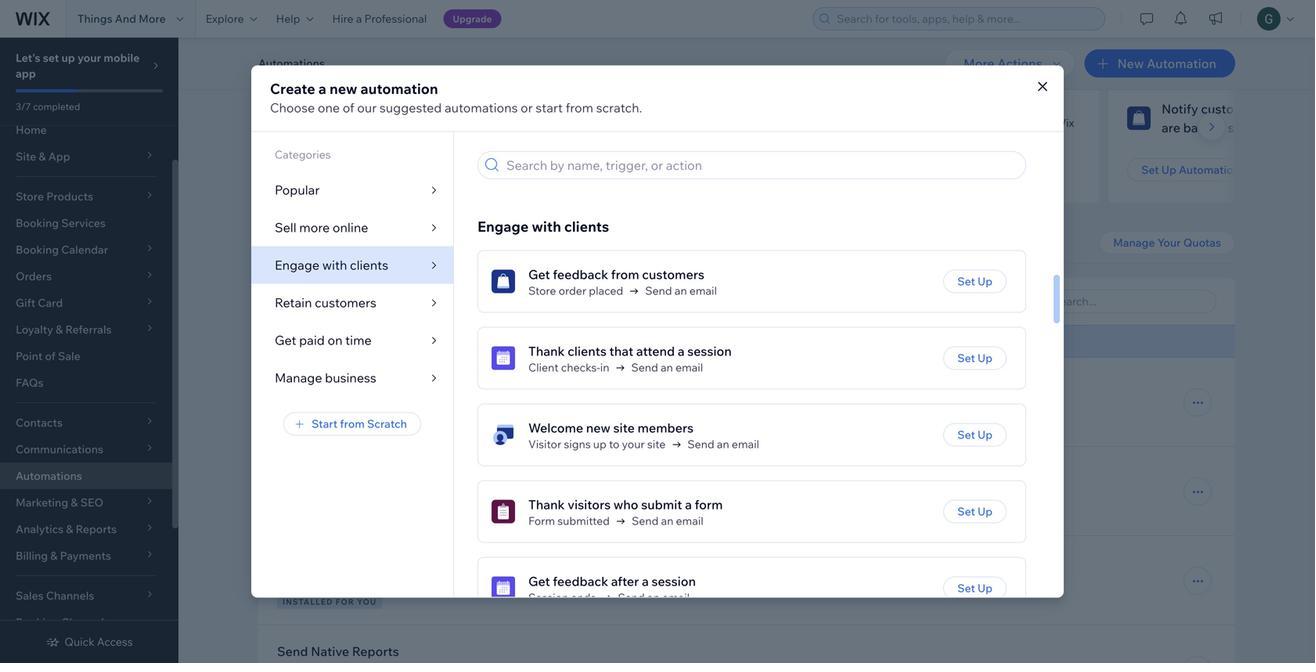Task type: locate. For each thing, give the bounding box(es) containing it.
1 horizontal spatial site
[[648, 437, 666, 451]]

1 vertical spatial notify customer when you save their card details
[[277, 575, 524, 589]]

attend
[[637, 343, 675, 359]]

send left native
[[277, 644, 308, 659]]

your down welcome new site members
[[622, 437, 645, 451]]

2 vertical spatial with
[[322, 257, 347, 273]]

set up button for welcome new site members
[[944, 423, 1007, 447]]

get for get reminders to follow up with new clients
[[312, 101, 333, 117]]

with up store
[[532, 218, 561, 235]]

0 vertical spatial notify customer when you save their card details
[[277, 555, 564, 570]]

send
[[595, 101, 626, 117], [646, 284, 672, 298], [632, 361, 659, 374], [383, 396, 410, 410], [688, 437, 715, 451], [411, 486, 438, 499], [632, 514, 659, 528], [548, 575, 575, 589], [618, 591, 645, 605], [277, 644, 308, 659]]

payment up start
[[277, 396, 323, 410]]

booking for booking channels
[[16, 616, 59, 629]]

0 horizontal spatial your
[[78, 51, 101, 65]]

installed down payment added
[[283, 419, 333, 428]]

1 set up automation from the left
[[291, 163, 390, 177]]

you up reports
[[357, 597, 377, 607]]

1 set up from the top
[[958, 274, 993, 288]]

set up button for get feedback from customers
[[944, 270, 1007, 293]]

0 vertical spatial up
[[61, 51, 75, 65]]

watch now
[[872, 163, 931, 177]]

send an email down active
[[688, 437, 760, 451]]

automations inside sidebar element
[[16, 469, 82, 483]]

automation inside new automation button
[[1147, 56, 1217, 71]]

for for customer
[[336, 597, 355, 607]]

thank for thank visitors who submit a form
[[529, 497, 565, 512]]

watch
[[844, 116, 877, 130], [872, 163, 905, 177]]

2 thank from the top
[[529, 497, 565, 512]]

clients down reminders
[[339, 120, 378, 135]]

watch inside watch a short video to learn the basics of wix automations
[[844, 116, 877, 130]]

email for welcome new site members
[[732, 437, 760, 451]]

3 set up from the top
[[958, 428, 993, 442]]

get up store
[[529, 267, 550, 282]]

payment up payment added
[[277, 376, 329, 392]]

1 vertical spatial engage with clients
[[275, 257, 389, 273]]

start
[[536, 100, 563, 116]]

1 vertical spatial you
[[357, 597, 377, 607]]

email for get feedback from customers
[[690, 284, 717, 298]]

0 vertical spatial who
[[595, 120, 620, 135]]

0 vertical spatial booking
[[16, 216, 59, 230]]

1 vertical spatial manage
[[275, 370, 322, 386]]

1 set up button from the top
[[944, 270, 1007, 293]]

1 vertical spatial watch
[[872, 163, 905, 177]]

0 vertical spatial your
[[78, 51, 101, 65]]

0 vertical spatial for
[[336, 419, 355, 428]]

retain customers
[[275, 295, 377, 311]]

an for notify customer when you save their card details
[[577, 575, 590, 589]]

for up 'send native reports'
[[336, 597, 355, 607]]

customers inside notify customers when pro
[[1202, 101, 1264, 117]]

create a new automation choose one of our suggested automations or start from scratch.
[[270, 80, 643, 116]]

clients
[[339, 120, 378, 135], [565, 218, 609, 235], [350, 257, 389, 273], [568, 343, 607, 359]]

1 horizontal spatial manage
[[1114, 236, 1156, 249]]

1 horizontal spatial their
[[465, 555, 492, 570]]

email right 'confirmation'
[[413, 376, 445, 392]]

an for thank visitors who submit a form
[[661, 514, 674, 528]]

from inside create a new automation choose one of our suggested automations or start from scratch.
[[566, 100, 594, 116]]

set up button for thank clients that attend a session
[[944, 346, 1007, 370]]

site up visitor signs up to your site
[[614, 420, 635, 436]]

set up automation down categories
[[291, 163, 390, 177]]

more
[[299, 220, 330, 235]]

email down payment added
[[277, 465, 310, 481]]

you down added
[[357, 419, 377, 428]]

form submitted
[[529, 514, 610, 528]]

1 vertical spatial automations
[[844, 130, 910, 144]]

0 vertical spatial you
[[357, 419, 377, 428]]

session ends
[[529, 591, 596, 605]]

0 vertical spatial customer
[[317, 555, 373, 570]]

installed for you for confirmation
[[283, 419, 377, 428]]

send down attend
[[632, 361, 659, 374]]

channels
[[61, 616, 109, 629]]

installed for you down payment added
[[283, 419, 377, 428]]

category image left session at the bottom left of page
[[492, 577, 515, 600]]

get up session at the bottom left of page
[[529, 574, 550, 589]]

category image right or
[[561, 107, 584, 130]]

suggested
[[380, 100, 442, 116]]

0 vertical spatial their
[[465, 555, 492, 570]]

manage up payment added
[[275, 370, 322, 386]]

1 vertical spatial booking
[[16, 616, 59, 629]]

who
[[595, 120, 620, 135], [614, 497, 639, 512]]

0 vertical spatial submit
[[623, 120, 664, 135]]

send up session ends at the left of page
[[548, 575, 575, 589]]

0 vertical spatial installed
[[283, 419, 333, 428]]

time
[[345, 332, 372, 348]]

get down manage business
[[312, 101, 333, 117]]

visitors up search by name, trigger, or action "field"
[[746, 101, 789, 117]]

email for thank visitors who submit a form
[[676, 514, 704, 528]]

send inside send thank you emails to visitors who submit a form
[[595, 101, 626, 117]]

2 installed for you from the top
[[283, 597, 377, 607]]

2 vertical spatial when
[[362, 575, 390, 589]]

manage business
[[277, 76, 369, 88]]

Search by name, trigger, or action field
[[502, 152, 1021, 179]]

1 horizontal spatial engage with clients
[[478, 218, 609, 235]]

1 horizontal spatial automations
[[258, 56, 325, 70]]

Search... field
[[1049, 291, 1212, 313]]

installed for notify
[[283, 597, 333, 607]]

to left recover
[[358, 465, 371, 481]]

1 vertical spatial payment
[[277, 396, 323, 410]]

scratch.
[[596, 100, 643, 116]]

get inside get reminders to follow up with new clients
[[312, 101, 333, 117]]

for down added
[[336, 419, 355, 428]]

new up 'one'
[[330, 80, 358, 98]]

to right emails
[[731, 101, 743, 117]]

visitors inside send thank you emails to visitors who submit a form
[[746, 101, 789, 117]]

engage with clients up store
[[478, 218, 609, 235]]

your left mobile
[[78, 51, 101, 65]]

on
[[328, 332, 343, 348]]

watch inside button
[[872, 163, 905, 177]]

tab list containing created by you
[[258, 278, 756, 325]]

your inside manage your quotas button
[[1158, 236, 1182, 249]]

who down "scratch."
[[595, 120, 620, 135]]

you
[[358, 20, 383, 38], [665, 101, 687, 117], [340, 293, 361, 309], [480, 293, 502, 309], [410, 555, 432, 570], [392, 575, 411, 589]]

new inside get reminders to follow up with new clients
[[312, 120, 336, 135]]

installed for you up native
[[283, 597, 377, 607]]

thank up the form
[[529, 497, 565, 512]]

1 vertical spatial with
[[532, 218, 561, 235]]

who inside send thank you emails to visitors who submit a form
[[595, 120, 620, 135]]

installed for you
[[283, 419, 377, 428], [283, 597, 377, 607]]

automation down notify customers when pro
[[1179, 163, 1240, 177]]

engage with clients down your automations
[[275, 257, 389, 273]]

send an email down after
[[618, 591, 690, 605]]

from down added
[[340, 417, 365, 431]]

who down visitor signs up to your site
[[614, 497, 639, 512]]

0 horizontal spatial site
[[614, 420, 635, 436]]

get for get feedback after a session
[[529, 574, 550, 589]]

booking services
[[16, 216, 106, 230]]

of left our on the left top
[[343, 100, 355, 116]]

engage with clients menu item
[[251, 246, 453, 284]]

an for get feedback from customers
[[675, 284, 687, 298]]

set up automation button for notify customers when pro
[[1128, 158, 1255, 182]]

1 horizontal spatial up
[[453, 101, 468, 117]]

to inside watch a short video to learn the basics of wix automations
[[948, 116, 958, 130]]

booking left the channels at the left bottom of page
[[16, 616, 59, 629]]

0 horizontal spatial set up automation button
[[277, 158, 404, 182]]

you for created
[[340, 293, 361, 309]]

0 horizontal spatial set up automation
[[291, 163, 390, 177]]

menu bar containing popular
[[251, 132, 453, 397]]

notify
[[1162, 101, 1199, 117], [277, 555, 314, 570], [277, 575, 309, 589]]

0 vertical spatial notify
[[1162, 101, 1199, 117]]

checks-
[[561, 361, 601, 374]]

session right after
[[652, 574, 696, 589]]

you for customer
[[357, 597, 377, 607]]

5 set up from the top
[[958, 581, 993, 595]]

up for visitor
[[594, 437, 607, 451]]

0 vertical spatial of
[[343, 100, 355, 116]]

start from scratch
[[312, 417, 407, 431]]

0 horizontal spatial from
[[340, 417, 365, 431]]

edited
[[931, 334, 964, 348]]

send an email down thank visitors who submit a form
[[632, 514, 704, 528]]

get inside menu item
[[275, 332, 296, 348]]

payment added
[[277, 396, 359, 410]]

1 your from the left
[[1158, 236, 1182, 249]]

reports
[[352, 644, 399, 659]]

submit down the members
[[642, 497, 683, 512]]

0 vertical spatial email
[[413, 376, 445, 392]]

0 horizontal spatial automations
[[293, 236, 378, 254]]

1 vertical spatial your
[[622, 437, 645, 451]]

of left "sale"
[[45, 349, 56, 363]]

you inside send thank you emails to visitors who submit a form
[[665, 101, 687, 117]]

emails
[[690, 101, 728, 117]]

3 set up button from the top
[[944, 423, 1007, 447]]

set up automation button down "scratch."
[[561, 158, 688, 182]]

set up automation down notify customers when pro
[[1142, 163, 1240, 177]]

things and more
[[78, 12, 166, 25]]

automation down thank
[[612, 163, 673, 177]]

store order placed
[[529, 284, 624, 298]]

visitors inside "email visitors to recover abandoned checkout send an email"
[[312, 465, 355, 481]]

automations down sell more online
[[293, 236, 378, 254]]

send down after
[[618, 591, 645, 605]]

1 horizontal spatial your
[[622, 437, 645, 451]]

manage up search... field
[[1114, 236, 1156, 249]]

feedback up "store order placed"
[[553, 267, 609, 282]]

2 horizontal spatial customers
[[1202, 101, 1264, 117]]

engage up store
[[478, 218, 529, 235]]

1 horizontal spatial automations
[[445, 100, 518, 116]]

you inside button
[[480, 293, 502, 309]]

send an email up attend
[[646, 284, 717, 298]]

list containing get reminders to follow up with new clients
[[258, 62, 1316, 203]]

signs
[[564, 437, 591, 451]]

quick access
[[64, 635, 133, 649]]

2 vertical spatial of
[[45, 349, 56, 363]]

automations inside button
[[258, 56, 325, 70]]

category image for thank clients that attend a session
[[492, 346, 515, 370]]

to down automation
[[399, 101, 411, 117]]

1 horizontal spatial of
[[343, 100, 355, 116]]

watch left short
[[844, 116, 877, 130]]

5 set up button from the top
[[944, 577, 1007, 600]]

customers inside menu item
[[315, 295, 377, 311]]

more
[[139, 12, 166, 25]]

quick access button
[[46, 635, 133, 649]]

thank
[[529, 343, 565, 359], [529, 497, 565, 512]]

set up automation
[[291, 163, 390, 177], [575, 163, 673, 177], [1142, 163, 1240, 177]]

your down the sell
[[258, 236, 289, 254]]

category image for get feedback after a session
[[492, 577, 515, 600]]

with
[[471, 101, 496, 117], [532, 218, 561, 235], [322, 257, 347, 273]]

1 vertical spatial new
[[312, 120, 336, 135]]

Search for tools, apps, help & more... field
[[833, 8, 1100, 30]]

for right installed
[[461, 293, 477, 309]]

1 vertical spatial customers
[[642, 267, 705, 282]]

you for confirmation
[[357, 419, 377, 428]]

1 you from the top
[[357, 419, 377, 428]]

category image down popular
[[1128, 107, 1151, 130]]

automations
[[258, 56, 325, 70], [844, 130, 910, 144], [16, 469, 82, 483]]

0 vertical spatial site
[[614, 420, 635, 436]]

1 notify customer when you save their card details from the top
[[277, 555, 564, 570]]

send native reports
[[277, 644, 399, 659]]

send up the scratch
[[383, 396, 410, 410]]

clients up 3
[[350, 257, 389, 273]]

payment confirmation email
[[277, 376, 445, 392]]

0 vertical spatial form
[[676, 120, 705, 135]]

0 vertical spatial feedback
[[553, 267, 609, 282]]

2 feedback from the top
[[553, 574, 609, 589]]

home
[[16, 123, 47, 137]]

set up for thank visitors who submit a form
[[958, 505, 993, 518]]

1 feedback from the top
[[553, 267, 609, 282]]

engage inside menu item
[[275, 257, 320, 273]]

manage inside menu item
[[275, 370, 322, 386]]

2 horizontal spatial up
[[594, 437, 607, 451]]

watch left now
[[872, 163, 905, 177]]

up inside let's set up your mobile app
[[61, 51, 75, 65]]

tab list
[[258, 278, 756, 325]]

1 horizontal spatial for
[[461, 293, 477, 309]]

0 horizontal spatial engage
[[275, 257, 320, 273]]

of
[[343, 100, 355, 116], [1043, 116, 1053, 130], [45, 349, 56, 363]]

new inside create a new automation choose one of our suggested automations or start from scratch.
[[330, 80, 358, 98]]

0 horizontal spatial category image
[[492, 270, 515, 293]]

payment for payment confirmation email
[[277, 376, 329, 392]]

created
[[273, 293, 320, 309]]

sell more online
[[275, 220, 368, 235]]

wix
[[1056, 116, 1075, 130]]

active
[[745, 397, 779, 408]]

automation up popular
[[1147, 56, 1217, 71]]

0 horizontal spatial of
[[45, 349, 56, 363]]

email visitors to recover abandoned checkout send an email
[[277, 465, 545, 499]]

name
[[277, 334, 308, 348]]

manage inside button
[[1114, 236, 1156, 249]]

customers for notify customers when pro
[[1202, 101, 1264, 117]]

your
[[78, 51, 101, 65], [622, 437, 645, 451]]

category image
[[561, 107, 584, 130], [492, 270, 515, 293]]

from right the start
[[566, 100, 594, 116]]

1 vertical spatial automations
[[293, 236, 378, 254]]

customers for retain customers
[[315, 295, 377, 311]]

automations link
[[0, 463, 172, 490]]

sell more online menu item
[[251, 209, 453, 246]]

set up automation button up popular
[[277, 158, 404, 182]]

booking for booking services
[[16, 216, 59, 230]]

0 vertical spatial automations
[[445, 100, 518, 116]]

from up placed
[[611, 267, 640, 282]]

send an email
[[646, 284, 717, 298], [632, 361, 703, 374], [383, 396, 455, 410], [688, 437, 760, 451], [632, 514, 704, 528], [548, 575, 620, 589], [618, 591, 690, 605]]

0 vertical spatial details
[[524, 555, 564, 570]]

categories
[[275, 148, 331, 161]]

1 vertical spatial installed for you
[[283, 597, 377, 607]]

retain customers menu item
[[251, 284, 453, 322]]

up right set
[[61, 51, 75, 65]]

0 vertical spatial card
[[495, 555, 521, 570]]

0 horizontal spatial with
[[322, 257, 347, 273]]

session
[[529, 591, 569, 605]]

menu bar
[[251, 132, 453, 397]]

automations left or
[[445, 100, 518, 116]]

2 you from the top
[[357, 597, 377, 607]]

save
[[435, 555, 462, 570], [413, 575, 437, 589]]

2 set up button from the top
[[944, 346, 1007, 370]]

1 vertical spatial email
[[277, 465, 310, 481]]

0 horizontal spatial your
[[258, 236, 289, 254]]

filter
[[979, 294, 1006, 308]]

feedback up "ends"
[[553, 574, 609, 589]]

session right attend
[[688, 343, 732, 359]]

up
[[61, 51, 75, 65], [453, 101, 468, 117], [594, 437, 607, 451]]

our
[[357, 100, 377, 116]]

point of sale link
[[0, 343, 172, 370]]

category image down create
[[277, 107, 301, 130]]

send down the members
[[688, 437, 715, 451]]

1 horizontal spatial with
[[471, 101, 496, 117]]

1 booking from the top
[[16, 216, 59, 230]]

category image
[[277, 107, 301, 130], [1128, 107, 1151, 130], [492, 346, 515, 370], [492, 500, 515, 523], [492, 577, 515, 600]]

get for get feedback from customers
[[529, 267, 550, 282]]

feedback for after
[[553, 574, 609, 589]]

engage with clients inside menu item
[[275, 257, 389, 273]]

site
[[614, 420, 635, 436], [648, 437, 666, 451]]

0 horizontal spatial engage with clients
[[275, 257, 389, 273]]

set up for get feedback after a session
[[958, 581, 993, 595]]

1 horizontal spatial from
[[566, 100, 594, 116]]

2 vertical spatial new
[[586, 420, 611, 436]]

send down recover
[[411, 486, 438, 499]]

2 horizontal spatial automations
[[844, 130, 910, 144]]

for right suggested
[[336, 20, 355, 38]]

2 vertical spatial up
[[594, 437, 607, 451]]

0 vertical spatial from
[[566, 100, 594, 116]]

engage with clients
[[478, 218, 609, 235], [275, 257, 389, 273]]

1 installed from the top
[[283, 419, 333, 428]]

1 vertical spatial visitors
[[312, 465, 355, 481]]

category image left the form
[[492, 500, 515, 523]]

2 booking from the top
[[16, 616, 59, 629]]

2 vertical spatial from
[[340, 417, 365, 431]]

visitors down start
[[312, 465, 355, 481]]

0 vertical spatial engage with clients
[[478, 218, 609, 235]]

engage down your automations
[[275, 257, 320, 273]]

send down the get feedback from customers
[[646, 284, 672, 298]]

up right follow
[[453, 101, 468, 117]]

new down 'one'
[[312, 120, 336, 135]]

details
[[524, 555, 564, 570], [490, 575, 524, 589]]

2 horizontal spatial of
[[1043, 116, 1053, 130]]

booking inside 'link'
[[16, 216, 59, 230]]

category image left store
[[492, 270, 515, 293]]

customer
[[317, 555, 373, 570], [311, 575, 360, 589]]

set up button
[[944, 270, 1007, 293], [944, 346, 1007, 370], [944, 423, 1007, 447], [944, 500, 1007, 523], [944, 577, 1007, 600]]

0 vertical spatial manage
[[1114, 236, 1156, 249]]

0 horizontal spatial for
[[336, 20, 355, 38]]

short
[[888, 116, 915, 130]]

1 vertical spatial up
[[453, 101, 468, 117]]

1 vertical spatial for
[[336, 597, 355, 607]]

thank visitors who submit a form
[[529, 497, 723, 512]]

3 set up automation button from the left
[[1128, 158, 1255, 182]]

2 set up automation button from the left
[[561, 158, 688, 182]]

1 horizontal spatial your
[[1158, 236, 1182, 249]]

set up automation button down notify customers when pro
[[1128, 158, 1255, 182]]

visitors
[[746, 101, 789, 117], [312, 465, 355, 481], [568, 497, 611, 512]]

list
[[258, 62, 1316, 203]]

your
[[1158, 236, 1182, 249], [258, 236, 289, 254]]

1 vertical spatial engage
[[275, 257, 320, 273]]

send an email up the scratch
[[383, 396, 455, 410]]

booking left services
[[16, 216, 59, 230]]

visitors up submitted
[[568, 497, 611, 512]]

send an email for get feedback from customers
[[646, 284, 717, 298]]

from inside button
[[340, 417, 365, 431]]

1 for from the top
[[336, 419, 355, 428]]

2 vertical spatial notify
[[277, 575, 309, 589]]

1 thank from the top
[[529, 343, 565, 359]]

4 set up button from the top
[[944, 500, 1007, 523]]

1 vertical spatial who
[[614, 497, 639, 512]]

2 horizontal spatial set up automation button
[[1128, 158, 1255, 182]]

new up visitor signs up to your site
[[586, 420, 611, 436]]

clients inside get reminders to follow up with new clients
[[339, 120, 378, 135]]

email
[[413, 376, 445, 392], [277, 465, 310, 481]]

you for installed
[[480, 293, 502, 309]]

2 set up from the top
[[958, 351, 993, 365]]

1 set up automation button from the left
[[277, 158, 404, 182]]

2 payment from the top
[[277, 396, 323, 410]]

category image left client at the left bottom of page
[[492, 346, 515, 370]]

for inside button
[[461, 293, 477, 309]]

you for send
[[665, 101, 687, 117]]

of left wix
[[1043, 116, 1053, 130]]

0 vertical spatial thank
[[529, 343, 565, 359]]

automations inside watch a short video to learn the basics of wix automations
[[844, 130, 910, 144]]

set up automation down "scratch."
[[575, 163, 673, 177]]

0 vertical spatial for
[[336, 20, 355, 38]]

send left thank
[[595, 101, 626, 117]]

site down the members
[[648, 437, 666, 451]]

1 vertical spatial for
[[461, 293, 477, 309]]

1 installed for you from the top
[[283, 419, 377, 428]]

engage
[[478, 218, 529, 235], [275, 257, 320, 273]]

let's
[[16, 51, 40, 65]]

2 horizontal spatial visitors
[[746, 101, 789, 117]]

2 installed from the top
[[283, 597, 333, 607]]

professional
[[365, 12, 427, 25]]

installed for you button
[[394, 278, 539, 325]]

when
[[1267, 101, 1299, 117], [376, 555, 408, 570], [362, 575, 390, 589]]

filter button
[[951, 290, 1020, 313]]

popular
[[1128, 76, 1173, 88]]

thank up client at the left bottom of page
[[529, 343, 565, 359]]

customers
[[1202, 101, 1264, 117], [642, 267, 705, 282], [315, 295, 377, 311]]

installed up native
[[283, 597, 333, 607]]

0 vertical spatial when
[[1267, 101, 1299, 117]]

of inside create a new automation choose one of our suggested automations or start from scratch.
[[343, 100, 355, 116]]

with left or
[[471, 101, 496, 117]]

1 vertical spatial site
[[648, 437, 666, 451]]

1 horizontal spatial engage
[[478, 218, 529, 235]]

1 payment from the top
[[277, 376, 329, 392]]

1 vertical spatial card
[[465, 575, 488, 589]]

4 set up from the top
[[958, 505, 993, 518]]

send an email down attend
[[632, 361, 703, 374]]

with down your automations
[[322, 257, 347, 273]]

2 for from the top
[[336, 597, 355, 607]]

clients inside menu item
[[350, 257, 389, 273]]



Task type: vqa. For each thing, say whether or not it's contained in the screenshot.
the topmost MESSAGE
no



Task type: describe. For each thing, give the bounding box(es) containing it.
confirmation
[[332, 376, 410, 392]]

recover
[[373, 465, 418, 481]]

scratch
[[367, 417, 407, 431]]

last
[[907, 334, 929, 348]]

app
[[16, 67, 36, 80]]

native
[[311, 644, 349, 659]]

1 vertical spatial save
[[413, 575, 437, 589]]

1 vertical spatial category image
[[492, 270, 515, 293]]

set up automation button for get reminders to follow up with new clients
[[277, 158, 404, 182]]

quick
[[64, 635, 95, 649]]

pro
[[1302, 101, 1316, 117]]

installed for you for customer
[[283, 597, 377, 607]]

for for installed
[[461, 293, 477, 309]]

get for get paid on time
[[275, 332, 296, 348]]

automation up the sell more online menu item
[[329, 163, 390, 177]]

visitor signs up to your site
[[529, 437, 666, 451]]

point
[[16, 349, 43, 363]]

automations for automations link
[[16, 469, 82, 483]]

send inside "email visitors to recover abandoned checkout send an email"
[[411, 486, 438, 499]]

watch for watch a short video to learn the basics of wix automations
[[844, 116, 877, 130]]

for for suggested
[[336, 20, 355, 38]]

email for get feedback after a session
[[662, 591, 690, 605]]

help
[[276, 12, 300, 25]]

1 horizontal spatial category image
[[561, 107, 584, 130]]

up inside get reminders to follow up with new clients
[[453, 101, 468, 117]]

0 vertical spatial save
[[435, 555, 462, 570]]

get feedback after a session
[[529, 574, 696, 589]]

to inside get reminders to follow up with new clients
[[399, 101, 411, 117]]

watch for watch now
[[872, 163, 905, 177]]

send an email for get feedback after a session
[[618, 591, 690, 605]]

manage for manage business
[[275, 370, 322, 386]]

payment for payment added
[[277, 396, 323, 410]]

created by you
[[273, 293, 361, 309]]

upgrade
[[453, 13, 492, 25]]

clients up the get feedback from customers
[[565, 218, 609, 235]]

one
[[318, 100, 340, 116]]

your inside let's set up your mobile app
[[78, 51, 101, 65]]

of inside sidebar element
[[45, 349, 56, 363]]

business
[[321, 76, 369, 88]]

by
[[322, 293, 337, 309]]

3/7 completed
[[16, 101, 80, 112]]

a inside watch a short video to learn the basics of wix automations
[[879, 116, 885, 130]]

an for welcome new site members
[[717, 437, 730, 451]]

ends
[[571, 591, 596, 605]]

2 your from the left
[[258, 236, 289, 254]]

retain
[[275, 295, 312, 311]]

when inside notify customers when pro
[[1267, 101, 1299, 117]]

business
[[325, 370, 377, 386]]

welcome new site members
[[529, 420, 694, 436]]

video
[[917, 116, 945, 130]]

1 horizontal spatial customers
[[642, 267, 705, 282]]

or
[[521, 100, 533, 116]]

manage business menu item
[[251, 359, 453, 397]]

1 vertical spatial details
[[490, 575, 524, 589]]

0 horizontal spatial their
[[439, 575, 463, 589]]

to inside "email visitors to recover abandoned checkout send an email"
[[358, 465, 371, 481]]

checkout
[[491, 465, 545, 481]]

email inside "email visitors to recover abandoned checkout send an email"
[[277, 465, 310, 481]]

a inside send thank you emails to visitors who submit a form
[[667, 120, 674, 135]]

1 vertical spatial when
[[376, 555, 408, 570]]

email for notify customer when you save their card details
[[592, 575, 620, 589]]

1 vertical spatial session
[[652, 574, 696, 589]]

1 horizontal spatial card
[[495, 555, 521, 570]]

explore
[[206, 12, 244, 25]]

email for thank clients that attend a session
[[676, 361, 703, 374]]

email inside "email visitors to recover abandoned checkout send an email"
[[455, 486, 483, 499]]

set up for get feedback from customers
[[958, 274, 993, 288]]

automation
[[361, 80, 438, 98]]

an inside "email visitors to recover abandoned checkout send an email"
[[440, 486, 453, 499]]

suggested
[[258, 20, 332, 38]]

2 notify customer when you save their card details from the top
[[277, 575, 524, 589]]

0 vertical spatial engage
[[478, 218, 529, 235]]

manage
[[277, 76, 319, 88]]

of inside watch a short video to learn the basics of wix automations
[[1043, 116, 1053, 130]]

category image for thank visitors who submit a form
[[492, 500, 515, 523]]

things
[[78, 12, 112, 25]]

after
[[611, 574, 639, 589]]

clients up checks-
[[568, 343, 607, 359]]

to down welcome new site members
[[609, 437, 620, 451]]

thank for thank clients that attend a session
[[529, 343, 565, 359]]

in
[[601, 361, 610, 374]]

feedback for from
[[553, 267, 609, 282]]

1 horizontal spatial email
[[413, 376, 445, 392]]

name & rule
[[277, 334, 339, 348]]

send an email for thank clients that attend a session
[[632, 361, 703, 374]]

popular
[[275, 182, 320, 198]]

submitted
[[558, 514, 610, 528]]

faqs link
[[0, 370, 172, 396]]

status
[[720, 334, 753, 348]]

reminders
[[336, 101, 396, 117]]

point of sale
[[16, 349, 81, 363]]

visitors for thank visitors who submit a form
[[568, 497, 611, 512]]

online
[[333, 220, 368, 235]]

upgrade button
[[444, 9, 502, 28]]

an for get feedback after a session
[[648, 591, 660, 605]]

2 set up automation from the left
[[575, 163, 673, 177]]

set up for welcome new site members
[[958, 428, 993, 442]]

for for confirmation
[[336, 419, 355, 428]]

automations for automations button
[[258, 56, 325, 70]]

you for suggested
[[358, 20, 383, 38]]

order
[[559, 284, 587, 298]]

to inside send thank you emails to visitors who submit a form
[[731, 101, 743, 117]]

set up button for get feedback after a session
[[944, 577, 1007, 600]]

installed
[[408, 293, 458, 309]]

visitors for email visitors to recover abandoned checkout send an email
[[312, 465, 355, 481]]

the
[[989, 116, 1006, 130]]

thank
[[629, 101, 663, 117]]

manage for manage your quotas
[[1114, 236, 1156, 249]]

paid
[[299, 332, 325, 348]]

1 vertical spatial submit
[[642, 497, 683, 512]]

1 vertical spatial form
[[695, 497, 723, 512]]

sale
[[58, 349, 81, 363]]

0 horizontal spatial card
[[465, 575, 488, 589]]

&
[[310, 334, 317, 348]]

get paid on time menu item
[[251, 322, 453, 359]]

mobile
[[104, 51, 140, 65]]

store
[[529, 284, 556, 298]]

manage business
[[275, 370, 377, 386]]

an for thank clients that attend a session
[[661, 361, 673, 374]]

with inside menu item
[[322, 257, 347, 273]]

manage your quotas
[[1114, 236, 1222, 249]]

added
[[325, 396, 359, 410]]

installed for you
[[408, 293, 502, 309]]

welcome
[[529, 420, 584, 436]]

set
[[43, 51, 59, 65]]

create
[[270, 80, 315, 98]]

send an email for notify customer when you save their card details
[[548, 575, 620, 589]]

with inside get reminders to follow up with new clients
[[471, 101, 496, 117]]

suggested for you
[[258, 20, 383, 38]]

access
[[97, 635, 133, 649]]

1 vertical spatial notify
[[277, 555, 314, 570]]

new automation
[[1118, 56, 1217, 71]]

1 vertical spatial customer
[[311, 575, 360, 589]]

choose
[[270, 100, 315, 116]]

send an email for thank visitors who submit a form
[[632, 514, 704, 528]]

submit inside send thank you emails to visitors who submit a form
[[623, 120, 664, 135]]

2 horizontal spatial from
[[611, 267, 640, 282]]

up for let's
[[61, 51, 75, 65]]

2 horizontal spatial with
[[532, 218, 561, 235]]

send an email for welcome new site members
[[688, 437, 760, 451]]

your automations
[[258, 236, 378, 254]]

hire
[[332, 12, 354, 25]]

a inside create a new automation choose one of our suggested automations or start from scratch.
[[319, 80, 327, 98]]

popular menu item
[[251, 171, 453, 209]]

basics
[[1008, 116, 1041, 130]]

notify inside notify customers when pro
[[1162, 101, 1199, 117]]

placed
[[589, 284, 624, 298]]

send down thank visitors who submit a form
[[632, 514, 659, 528]]

sidebar element
[[0, 38, 179, 663]]

automations inside create a new automation choose one of our suggested automations or start from scratch.
[[445, 100, 518, 116]]

0 vertical spatial session
[[688, 343, 732, 359]]

3
[[370, 296, 375, 306]]

set up button for thank visitors who submit a form
[[944, 500, 1007, 523]]

form
[[529, 514, 555, 528]]

now
[[908, 163, 931, 177]]

form inside send thank you emails to visitors who submit a form
[[676, 120, 705, 135]]

sell
[[275, 220, 297, 235]]

3/7
[[16, 101, 31, 112]]

booking channels
[[16, 616, 109, 629]]

installed for payment
[[283, 419, 333, 428]]

services
[[61, 216, 106, 230]]

set up for thank clients that attend a session
[[958, 351, 993, 365]]

thank clients that attend a session
[[529, 343, 732, 359]]

3 set up automation from the left
[[1142, 163, 1240, 177]]

automations button
[[251, 52, 333, 75]]

home link
[[0, 117, 172, 143]]

manage your quotas button
[[1100, 231, 1236, 255]]

quotas
[[1184, 236, 1222, 249]]

new automation button
[[1085, 49, 1236, 78]]



